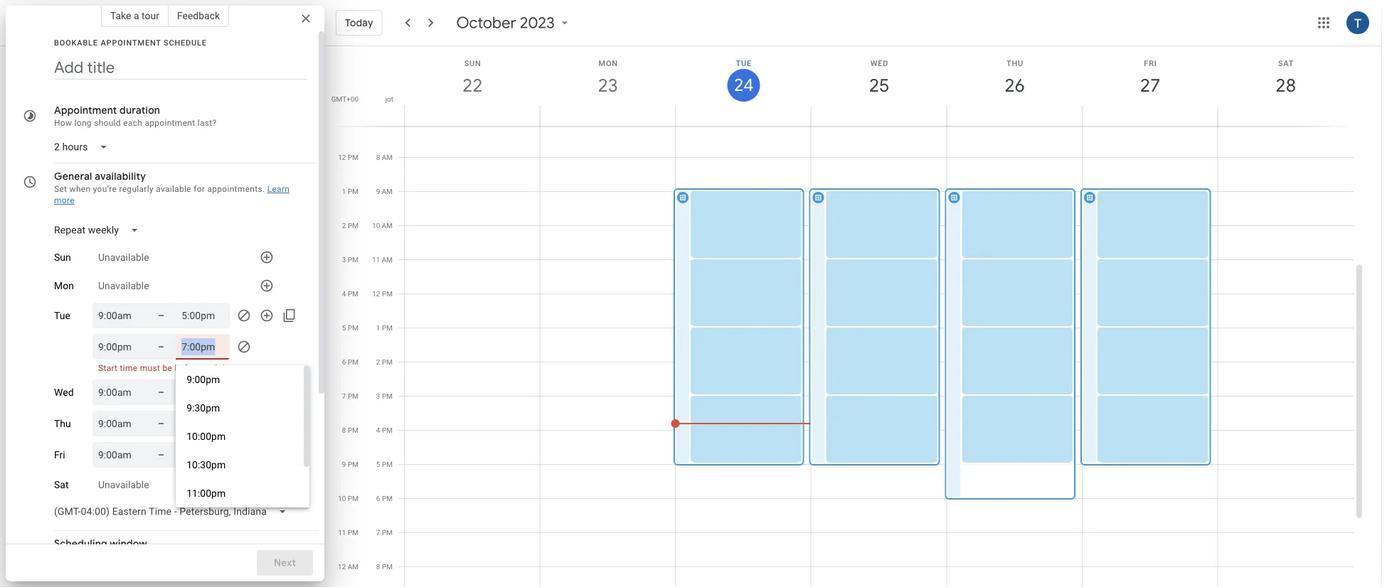 Task type: locate. For each thing, give the bounding box(es) containing it.
wed left start time on wednesdays text field at the bottom of page
[[54, 387, 74, 399]]

1 horizontal spatial 1
[[376, 324, 380, 333]]

1 vertical spatial unavailable
[[98, 280, 149, 292]]

1 vertical spatial 2
[[376, 358, 380, 367]]

0 horizontal spatial mon
[[54, 280, 74, 292]]

should
[[94, 118, 121, 128]]

7 pm right 11 pm
[[376, 529, 393, 538]]

0 horizontal spatial 2 pm
[[342, 222, 359, 230]]

0 vertical spatial 3 pm
[[342, 256, 359, 264]]

2 time from the left
[[220, 364, 238, 374]]

1 horizontal spatial 10
[[372, 222, 380, 230]]

be
[[163, 364, 172, 374]]

5 – from the top
[[158, 449, 165, 461]]

8
[[376, 153, 380, 162], [342, 427, 346, 435], [376, 563, 380, 572]]

0 vertical spatial 8 pm
[[342, 427, 359, 435]]

fri
[[1145, 59, 1158, 68], [54, 450, 65, 461]]

7 pm up the 9 pm
[[342, 393, 359, 401]]

0 vertical spatial mon
[[599, 59, 618, 68]]

start time must be before end time alert
[[98, 363, 310, 374]]

0 horizontal spatial thu
[[54, 418, 71, 430]]

9 pm
[[342, 461, 359, 469]]

1 horizontal spatial 6 pm
[[376, 495, 393, 504]]

1 vertical spatial sat
[[54, 480, 69, 491]]

0 vertical spatial 1
[[342, 188, 346, 196]]

1 vertical spatial wed
[[54, 387, 74, 399]]

24
[[733, 74, 753, 96]]

0 horizontal spatial 5 pm
[[342, 324, 359, 333]]

sat up saturday, 28 october element
[[1279, 59, 1295, 68]]

1 horizontal spatial 6
[[376, 495, 380, 504]]

available
[[156, 184, 191, 194]]

sunday, 22 october element
[[456, 69, 489, 102]]

3 – from the top
[[158, 387, 165, 399]]

1 vertical spatial tue
[[54, 310, 70, 322]]

fri for fri
[[54, 450, 65, 461]]

friday, 27 october element
[[1135, 69, 1167, 102]]

fri left start time on fridays text field
[[54, 450, 65, 461]]

11 up the 12 am
[[338, 529, 346, 538]]

– up be
[[158, 341, 165, 353]]

wed up 'wednesday, 25 october' 'element'
[[871, 59, 889, 68]]

0 horizontal spatial fri
[[54, 450, 65, 461]]

3 unavailable from the top
[[98, 480, 149, 491]]

0 horizontal spatial 9
[[342, 461, 346, 469]]

11
[[338, 119, 346, 128], [372, 256, 380, 264], [338, 529, 346, 538]]

1 vertical spatial 6
[[376, 495, 380, 504]]

tue 24
[[733, 59, 753, 96]]

0 horizontal spatial 6
[[342, 358, 346, 367]]

sun
[[465, 59, 482, 68], [54, 252, 71, 264]]

5
[[342, 324, 346, 333], [376, 461, 380, 469]]

unavailable
[[98, 252, 149, 264], [98, 280, 149, 292], [98, 480, 149, 491]]

0 horizontal spatial 5
[[342, 324, 346, 333]]

1 horizontal spatial sat
[[1279, 59, 1295, 68]]

0 vertical spatial tue
[[736, 59, 752, 68]]

for
[[194, 184, 205, 194]]

0 horizontal spatial sat
[[54, 480, 69, 491]]

1
[[342, 188, 346, 196], [376, 324, 380, 333]]

0 vertical spatial fri
[[1145, 59, 1158, 68]]

11 down "10 am"
[[372, 256, 380, 264]]

8 down the 7 am
[[376, 153, 380, 162]]

sat up the scheduling
[[54, 480, 69, 491]]

11 am down "10 am"
[[372, 256, 393, 264]]

23 column header
[[540, 46, 676, 126]]

0 vertical spatial thu
[[1007, 59, 1024, 68]]

9:30pm
[[187, 402, 220, 414]]

1 vertical spatial 5
[[376, 461, 380, 469]]

2 vertical spatial unavailable
[[98, 480, 149, 491]]

11 am
[[338, 119, 359, 128], [372, 256, 393, 264]]

grid
[[330, 46, 1366, 588]]

0 vertical spatial wed
[[871, 59, 889, 68]]

unavailable for mon
[[98, 280, 149, 292]]

end
[[203, 364, 217, 374]]

12 left 8 am
[[338, 153, 346, 162]]

0 vertical spatial 5 pm
[[342, 324, 359, 333]]

1 horizontal spatial 1 pm
[[376, 324, 393, 333]]

10 down 9 am
[[372, 222, 380, 230]]

2023
[[520, 13, 555, 33]]

0 vertical spatial 6
[[342, 358, 346, 367]]

thu inside thu 26
[[1007, 59, 1024, 68]]

2 pm
[[342, 222, 359, 230], [376, 358, 393, 367]]

2
[[342, 222, 346, 230], [376, 358, 380, 367]]

10 for 10 am
[[372, 222, 380, 230]]

1 vertical spatial 3
[[376, 393, 380, 401]]

Start time on Fridays text field
[[98, 447, 141, 464]]

12 pm down "10 am"
[[372, 290, 393, 299]]

1 horizontal spatial 12 pm
[[372, 290, 393, 299]]

1 horizontal spatial time
[[220, 364, 238, 374]]

appointment
[[54, 104, 117, 117]]

1 – from the top
[[158, 310, 165, 322]]

9 up "10 am"
[[376, 188, 380, 196]]

thu
[[1007, 59, 1024, 68], [54, 418, 71, 430]]

10 up 11 pm
[[338, 495, 346, 504]]

0 vertical spatial unavailable
[[98, 252, 149, 264]]

grid containing 22
[[330, 46, 1366, 588]]

Start time on Tuesdays text field
[[98, 307, 141, 325], [98, 339, 141, 356]]

0 vertical spatial 1 pm
[[342, 188, 359, 196]]

gmt+00
[[331, 95, 359, 103]]

0 vertical spatial 10
[[372, 222, 380, 230]]

2 vertical spatial 8
[[376, 563, 380, 572]]

1 vertical spatial fri
[[54, 450, 65, 461]]

set
[[54, 184, 67, 194]]

28 column header
[[1218, 46, 1354, 126]]

thu for thu
[[54, 418, 71, 430]]

12
[[338, 153, 346, 162], [372, 290, 380, 299], [338, 563, 346, 572]]

2 unavailable from the top
[[98, 280, 149, 292]]

1 vertical spatial 3 pm
[[376, 393, 393, 401]]

– for thu
[[158, 418, 165, 430]]

0 vertical spatial start time on tuesdays text field
[[98, 307, 141, 325]]

11:00pm
[[187, 488, 226, 500]]

start time must be before end time
[[98, 364, 238, 374]]

0 horizontal spatial 4
[[342, 290, 346, 299]]

9:00pm
[[187, 374, 220, 386]]

– right the start time on thursdays text box
[[158, 418, 165, 430]]

1 horizontal spatial thu
[[1007, 59, 1024, 68]]

1 horizontal spatial 11 am
[[372, 256, 393, 264]]

1 horizontal spatial 3 pm
[[376, 393, 393, 401]]

mon
[[599, 59, 618, 68], [54, 280, 74, 292]]

1 time from the left
[[120, 364, 138, 374]]

october 2023 button
[[451, 13, 578, 33]]

1 horizontal spatial 2 pm
[[376, 358, 393, 367]]

9:00pm option
[[176, 366, 304, 394]]

tue for tue
[[54, 310, 70, 322]]

sat
[[1279, 59, 1295, 68], [54, 480, 69, 491]]

10:00pm
[[187, 431, 226, 443]]

0 vertical spatial 3
[[342, 256, 346, 264]]

1 horizontal spatial mon
[[599, 59, 618, 68]]

4 – from the top
[[158, 418, 165, 430]]

4
[[342, 290, 346, 299], [376, 427, 380, 435]]

am down 9 am
[[382, 222, 393, 230]]

1 vertical spatial 9
[[342, 461, 346, 469]]

0 horizontal spatial time
[[120, 364, 138, 374]]

9
[[376, 188, 380, 196], [342, 461, 346, 469]]

– for tue
[[158, 310, 165, 322]]

set when you're regularly available for appointments.
[[54, 184, 265, 194]]

0 horizontal spatial sun
[[54, 252, 71, 264]]

– left end time on tuesdays text field
[[158, 310, 165, 322]]

2 – from the top
[[158, 341, 165, 353]]

8 up the 9 pm
[[342, 427, 346, 435]]

0 vertical spatial 4
[[342, 290, 346, 299]]

9 for 9 pm
[[342, 461, 346, 469]]

wednesday, 25 october element
[[863, 69, 896, 102]]

sat for sat
[[54, 480, 69, 491]]

– right start time on fridays text field
[[158, 449, 165, 461]]

8 pm right the 12 am
[[376, 563, 393, 572]]

0 horizontal spatial 11 am
[[338, 119, 359, 128]]

sun inside sun 22
[[465, 59, 482, 68]]

11 am down gmt+00
[[338, 119, 359, 128]]

how
[[54, 118, 72, 128]]

8 pm up the 9 pm
[[342, 427, 359, 435]]

thu up thursday, 26 october element
[[1007, 59, 1024, 68]]

0 vertical spatial 5
[[342, 324, 346, 333]]

1 vertical spatial 2 pm
[[376, 358, 393, 367]]

wed inside wed 25
[[871, 59, 889, 68]]

1 vertical spatial 8 pm
[[376, 563, 393, 572]]

take a tour button
[[101, 4, 169, 27]]

12 pm left 8 am
[[338, 153, 359, 162]]

None field
[[48, 135, 119, 160], [48, 218, 150, 243], [48, 500, 298, 525], [48, 135, 119, 160], [48, 218, 150, 243], [48, 500, 298, 525]]

1 horizontal spatial 5 pm
[[376, 461, 393, 469]]

0 horizontal spatial tue
[[54, 310, 70, 322]]

1 vertical spatial thu
[[54, 418, 71, 430]]

0 horizontal spatial 8 pm
[[342, 427, 359, 435]]

1 vertical spatial 4
[[376, 427, 380, 435]]

tue
[[736, 59, 752, 68], [54, 310, 70, 322]]

7 up 8 am
[[376, 119, 380, 128]]

mon inside mon 23
[[599, 59, 618, 68]]

1 vertical spatial start time on tuesdays text field
[[98, 339, 141, 356]]

sat inside sat 28
[[1279, 59, 1295, 68]]

7 right 11 pm
[[376, 529, 380, 538]]

11 pm
[[338, 529, 359, 538]]

1 unavailable from the top
[[98, 252, 149, 264]]

scheduling window button
[[48, 535, 316, 566]]

sun up sunday, 22 october element
[[465, 59, 482, 68]]

time right start at the bottom of page
[[120, 364, 138, 374]]

8 pm
[[342, 427, 359, 435], [376, 563, 393, 572]]

3
[[342, 256, 346, 264], [376, 393, 380, 401]]

thu 26
[[1004, 59, 1025, 97]]

saturday, 28 october element
[[1270, 69, 1303, 102]]

10 for 10 pm
[[338, 495, 346, 504]]

appointments.
[[207, 184, 265, 194]]

take
[[110, 10, 131, 21]]

0 vertical spatial sun
[[465, 59, 482, 68]]

0 vertical spatial 12 pm
[[338, 153, 359, 162]]

thu for thu 26
[[1007, 59, 1024, 68]]

time right end
[[220, 364, 238, 374]]

duration
[[120, 104, 160, 117]]

1 pm
[[342, 188, 359, 196], [376, 324, 393, 333]]

1 vertical spatial 1 pm
[[376, 324, 393, 333]]

12 down 11 pm
[[338, 563, 346, 572]]

start
[[98, 364, 118, 374]]

8 right the 12 am
[[376, 563, 380, 572]]

27 column header
[[1082, 46, 1219, 126]]

1 vertical spatial 4 pm
[[376, 427, 393, 435]]

9 up 10 pm
[[342, 461, 346, 469]]

mon for mon 23
[[599, 59, 618, 68]]

8 am
[[376, 153, 393, 162]]

0 horizontal spatial 10
[[338, 495, 346, 504]]

wed for wed 25
[[871, 59, 889, 68]]

12 pm
[[338, 153, 359, 162], [372, 290, 393, 299]]

7 pm
[[342, 393, 359, 401], [376, 529, 393, 538]]

10 am
[[372, 222, 393, 230]]

fri up friday, 27 october "element"
[[1145, 59, 1158, 68]]

1 vertical spatial mon
[[54, 280, 74, 292]]

wed for wed
[[54, 387, 74, 399]]

thu left the start time on thursdays text box
[[54, 418, 71, 430]]

11 down gmt+00
[[338, 119, 346, 128]]

1 vertical spatial 1
[[376, 324, 380, 333]]

am down jot
[[382, 119, 393, 128]]

7
[[376, 119, 380, 128], [342, 393, 346, 401], [376, 529, 380, 538]]

1 horizontal spatial fri
[[1145, 59, 1158, 68]]

1 horizontal spatial 3
[[376, 393, 380, 401]]

7 up the 9 pm
[[342, 393, 346, 401]]

End time on Tuesdays text field
[[182, 307, 224, 325]]

1 vertical spatial 11 am
[[372, 256, 393, 264]]

fri inside fri 27
[[1145, 59, 1158, 68]]

1 horizontal spatial 9
[[376, 188, 380, 196]]

– down be
[[158, 387, 165, 399]]

5 pm
[[342, 324, 359, 333], [376, 461, 393, 469]]

10
[[372, 222, 380, 230], [338, 495, 346, 504]]

2 start time on tuesdays text field from the top
[[98, 339, 141, 356]]

1 vertical spatial sun
[[54, 252, 71, 264]]

6 pm
[[342, 358, 359, 367], [376, 495, 393, 504]]

12 down "10 am"
[[372, 290, 380, 299]]

0 vertical spatial 2
[[342, 222, 346, 230]]

24 column header
[[676, 46, 812, 126]]

0 vertical spatial 11 am
[[338, 119, 359, 128]]

6
[[342, 358, 346, 367], [376, 495, 380, 504]]

each
[[123, 118, 142, 128]]

am
[[348, 119, 359, 128], [382, 119, 393, 128], [382, 153, 393, 162], [382, 188, 393, 196], [382, 222, 393, 230], [382, 256, 393, 264], [348, 563, 359, 572]]

–
[[158, 310, 165, 322], [158, 341, 165, 353], [158, 387, 165, 399], [158, 418, 165, 430], [158, 449, 165, 461]]

0 vertical spatial 9
[[376, 188, 380, 196]]

– for fri
[[158, 449, 165, 461]]

0 vertical spatial 12
[[338, 153, 346, 162]]

availability
[[95, 170, 146, 183]]

0 horizontal spatial 4 pm
[[342, 290, 359, 299]]

tour
[[142, 10, 159, 21]]

1 vertical spatial 10
[[338, 495, 346, 504]]

october
[[457, 13, 517, 33]]

sun down more
[[54, 252, 71, 264]]

tue inside tue 24
[[736, 59, 752, 68]]

0 vertical spatial 8
[[376, 153, 380, 162]]



Task type: describe. For each thing, give the bounding box(es) containing it.
25
[[869, 74, 889, 97]]

october 2023
[[457, 13, 555, 33]]

0 vertical spatial 4 pm
[[342, 290, 359, 299]]

feedback button
[[169, 4, 229, 27]]

Add title text field
[[54, 57, 307, 78]]

appointment
[[145, 118, 195, 128]]

Start time on Thursdays text field
[[98, 416, 141, 433]]

End time on Tuesdays text field
[[182, 339, 224, 356]]

am down "10 am"
[[382, 256, 393, 264]]

1 vertical spatial 8
[[342, 427, 346, 435]]

a
[[134, 10, 139, 21]]

0 vertical spatial 7
[[376, 119, 380, 128]]

2 vertical spatial 7
[[376, 529, 380, 538]]

last?
[[198, 118, 217, 128]]

schedule
[[164, 38, 207, 47]]

scheduling window
[[54, 538, 147, 551]]

Start time on Wednesdays text field
[[98, 384, 141, 401]]

sun 22
[[462, 59, 482, 97]]

0 horizontal spatial 2
[[342, 222, 346, 230]]

0 horizontal spatial 3
[[342, 256, 346, 264]]

0 horizontal spatial 1 pm
[[342, 188, 359, 196]]

22 column header
[[404, 46, 541, 126]]

12 am
[[338, 563, 359, 572]]

bookable
[[54, 38, 98, 47]]

general
[[54, 170, 92, 183]]

am down 8 am
[[382, 188, 393, 196]]

sun for sun
[[54, 252, 71, 264]]

unavailable for sat
[[98, 480, 149, 491]]

today
[[345, 16, 373, 29]]

7 am
[[376, 119, 393, 128]]

10 pm
[[338, 495, 359, 504]]

1 start time on tuesdays text field from the top
[[98, 307, 141, 325]]

bookable appointment schedule
[[54, 38, 207, 47]]

22
[[462, 74, 482, 97]]

9 for 9 am
[[376, 188, 380, 196]]

2 vertical spatial 12
[[338, 563, 346, 572]]

10:30pm
[[187, 459, 226, 471]]

1 vertical spatial 12 pm
[[372, 290, 393, 299]]

26 column header
[[947, 46, 1083, 126]]

1 vertical spatial 11
[[372, 256, 380, 264]]

1 horizontal spatial 2
[[376, 358, 380, 367]]

0 vertical spatial 6 pm
[[342, 358, 359, 367]]

fri 27
[[1140, 59, 1160, 97]]

before
[[175, 364, 200, 374]]

1 horizontal spatial 5
[[376, 461, 380, 469]]

jot
[[385, 95, 394, 103]]

sun for sun 22
[[465, 59, 482, 68]]

scheduling
[[54, 538, 107, 551]]

0 horizontal spatial 1
[[342, 188, 346, 196]]

learn more
[[54, 184, 290, 206]]

when
[[69, 184, 91, 194]]

more
[[54, 196, 75, 206]]

1 vertical spatial 6 pm
[[376, 495, 393, 504]]

1 vertical spatial 7 pm
[[376, 529, 393, 538]]

am down the 7 am
[[382, 153, 393, 162]]

long
[[74, 118, 92, 128]]

mon for mon
[[54, 280, 74, 292]]

26
[[1004, 74, 1025, 97]]

27
[[1140, 74, 1160, 97]]

you're
[[93, 184, 117, 194]]

1 vertical spatial 7
[[342, 393, 346, 401]]

general availability
[[54, 170, 146, 183]]

window
[[110, 538, 147, 551]]

0 horizontal spatial 7 pm
[[342, 393, 359, 401]]

learn more link
[[54, 184, 290, 206]]

9:30pm option
[[176, 394, 304, 423]]

appointment
[[101, 38, 161, 47]]

23
[[597, 74, 618, 97]]

– for wed
[[158, 387, 165, 399]]

0 horizontal spatial 12 pm
[[338, 153, 359, 162]]

10:00pm option
[[176, 423, 304, 451]]

wed 25
[[869, 59, 889, 97]]

feedback
[[177, 10, 220, 21]]

0 vertical spatial 2 pm
[[342, 222, 359, 230]]

28
[[1275, 74, 1296, 97]]

tuesday, 24 october, today element
[[728, 69, 760, 102]]

fri for fri 27
[[1145, 59, 1158, 68]]

appointment duration how long should each appointment last?
[[54, 104, 217, 128]]

monday, 23 october element
[[592, 69, 625, 102]]

mon 23
[[597, 59, 618, 97]]

1 horizontal spatial 8 pm
[[376, 563, 393, 572]]

2 vertical spatial 11
[[338, 529, 346, 538]]

take a tour
[[110, 10, 159, 21]]

sat for sat 28
[[1279, 59, 1295, 68]]

am down gmt+00
[[348, 119, 359, 128]]

sat 28
[[1275, 59, 1296, 97]]

11:00pm option
[[176, 480, 304, 508]]

tue for tue 24
[[736, 59, 752, 68]]

10:30pm option
[[176, 451, 304, 480]]

25 column header
[[811, 46, 947, 126]]

0 vertical spatial 11
[[338, 119, 346, 128]]

unavailable for sun
[[98, 252, 149, 264]]

9 am
[[376, 188, 393, 196]]

1 horizontal spatial 4
[[376, 427, 380, 435]]

must
[[140, 364, 160, 374]]

regularly
[[119, 184, 154, 194]]

1 vertical spatial 12
[[372, 290, 380, 299]]

today button
[[336, 6, 383, 40]]

1 vertical spatial 5 pm
[[376, 461, 393, 469]]

am down 11 pm
[[348, 563, 359, 572]]

learn
[[267, 184, 290, 194]]

end time on tuesdays list box
[[176, 366, 310, 508]]

thursday, 26 october element
[[999, 69, 1032, 102]]



Task type: vqa. For each thing, say whether or not it's contained in the screenshot.
Tue associated with Tue 24
yes



